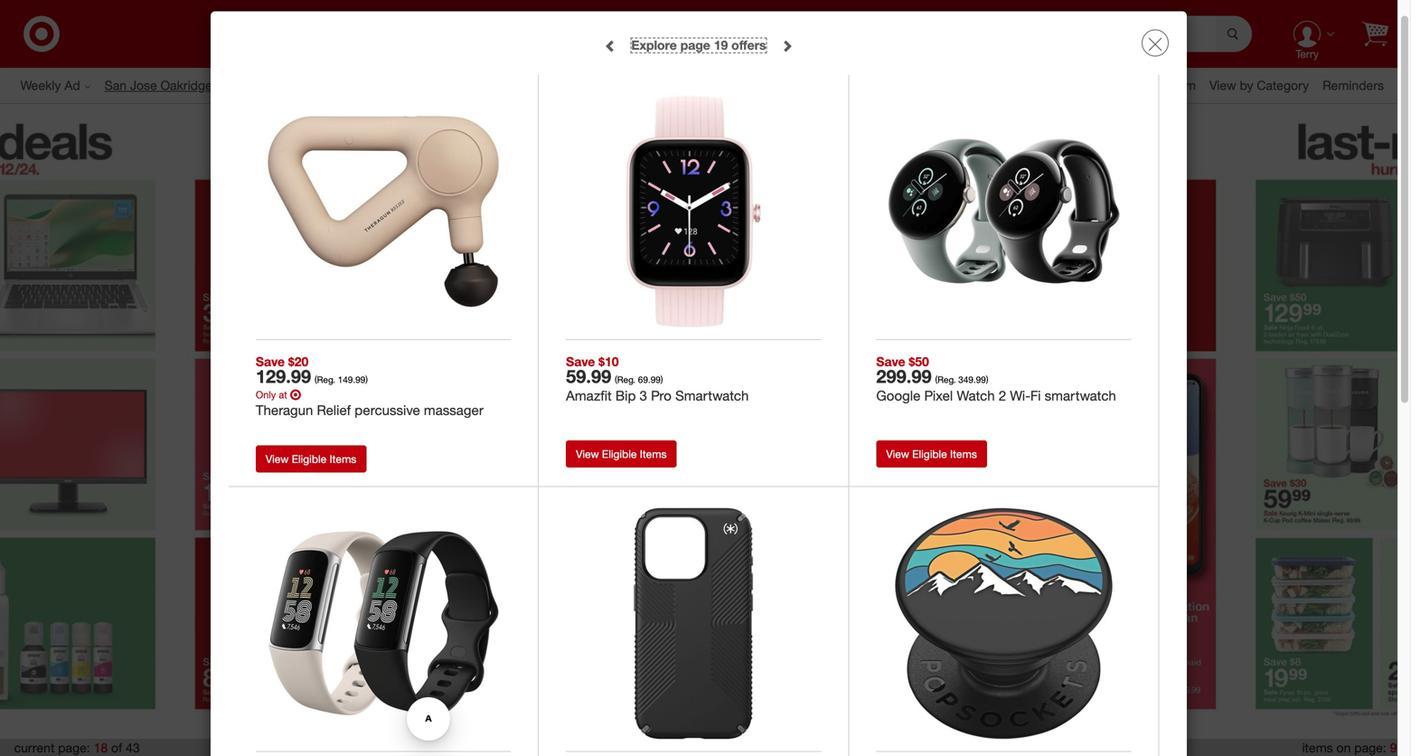 Task type: vqa. For each thing, say whether or not it's contained in the screenshot.
manhattan herald square
no



Task type: locate. For each thing, give the bounding box(es) containing it.
view eligible items down pixel
[[887, 447, 978, 461]]

1 (reg. from the left
[[315, 374, 335, 385]]

view for 299.99
[[887, 447, 910, 461]]

18
[[94, 740, 108, 756]]

page
[[681, 37, 711, 53]]

of
[[111, 740, 122, 756]]

0 horizontal spatial view eligible items
[[266, 452, 357, 466]]

jose
[[130, 77, 157, 93]]

google pixel watch 2 wi-fi smartwatch link
[[877, 387, 1132, 404]]

eligible for 299.99
[[913, 447, 948, 461]]

valid
[[524, 72, 571, 99]]

eligible down theragun
[[292, 452, 327, 466]]

1 horizontal spatial (reg.
[[615, 374, 636, 385]]

view by category link
[[1210, 77, 1323, 93]]

1 horizontal spatial page:
[[1355, 740, 1387, 756]]

2
[[999, 387, 1007, 404]]

explore page 19 of 43 element
[[632, 37, 767, 53]]

explore page 19 offers
[[632, 37, 767, 53]]

2 horizontal spatial items
[[951, 447, 978, 461]]

(reg.
[[315, 374, 335, 385], [615, 374, 636, 385], [936, 374, 956, 385]]

page: left the 9 at the bottom of page
[[1355, 740, 1387, 756]]

129.99
[[256, 366, 311, 387]]

fi
[[1031, 387, 1041, 404]]

items down relief
[[330, 452, 357, 466]]

2 horizontal spatial save
[[877, 354, 906, 370]]

save $10 59.99 (reg. 69.99) amazfit bip 3 pro smartwatch
[[566, 354, 749, 404]]

(reg. inside save $50 299.99 (reg. 349.99) google pixel watch 2 wi-fi smartwatch
[[936, 374, 956, 385]]

eligible down bip
[[602, 447, 637, 461]]

2 horizontal spatial (reg.
[[936, 374, 956, 385]]

1 horizontal spatial view eligible items
[[576, 447, 667, 461]]

save inside save $20 129.99 (reg. 149.99) only at ◎ theragun relief percussive massager
[[256, 354, 285, 370]]

view eligible items for 59.99
[[576, 447, 667, 461]]

pixel
[[925, 387, 954, 404]]

(reg. inside save $10 59.99 (reg. 69.99) amazfit bip 3 pro smartwatch
[[615, 374, 636, 385]]

smartwatch
[[1045, 387, 1117, 404]]

save left $20
[[256, 354, 285, 370]]

items
[[640, 447, 667, 461], [951, 447, 978, 461], [330, 452, 357, 466]]

dec
[[578, 72, 618, 99], [671, 72, 712, 99]]

save left $10
[[566, 354, 595, 370]]

at
[[279, 389, 287, 401]]

page: left 18 at left bottom
[[58, 740, 90, 756]]

form
[[674, 16, 1253, 52]]

wi-
[[1011, 387, 1031, 404]]

(reg. for 59.99
[[615, 374, 636, 385]]

eligible for 59.99
[[602, 447, 637, 461]]

view down theragun
[[266, 452, 289, 466]]

san jose oakridge link
[[105, 76, 226, 95]]

2 horizontal spatial view eligible items
[[887, 447, 978, 461]]

$20
[[288, 354, 309, 370]]

save $20 129.99 (reg. 149.99) only at ◎ theragun relief percussive massager
[[256, 354, 484, 418]]

eligible for 129.99
[[292, 452, 327, 466]]

43
[[126, 740, 140, 756]]

view eligible items
[[576, 447, 667, 461], [887, 447, 978, 461], [266, 452, 357, 466]]

0 horizontal spatial (reg.
[[315, 374, 335, 385]]

close image
[[1149, 37, 1163, 51]]

on
[[1337, 740, 1352, 756]]

dec left 17 on the top left of the page
[[578, 72, 618, 99]]

2 (reg. from the left
[[615, 374, 636, 385]]

items down the pro
[[640, 447, 667, 461]]

(reg. inside save $20 129.99 (reg. 149.99) only at ◎ theragun relief percussive massager
[[315, 374, 335, 385]]

2 save from the left
[[566, 354, 595, 370]]

view
[[1210, 77, 1237, 93], [576, 447, 599, 461], [887, 447, 910, 461], [266, 452, 289, 466]]

(reg. left 149.99)
[[315, 374, 335, 385]]

view eligible items down bip
[[576, 447, 667, 461]]

0 horizontal spatial eligible
[[292, 452, 327, 466]]

watch
[[957, 387, 995, 404]]

0 horizontal spatial items
[[330, 452, 357, 466]]

save for 129.99
[[256, 354, 285, 370]]

1 horizontal spatial eligible
[[602, 447, 637, 461]]

1 horizontal spatial save
[[566, 354, 595, 370]]

page 17 image
[[0, 114, 175, 729]]

0 horizontal spatial page:
[[58, 740, 90, 756]]

view down the google
[[887, 447, 910, 461]]

0 horizontal spatial dec
[[578, 72, 618, 99]]

view eligible items down relief
[[266, 452, 357, 466]]

page:
[[58, 740, 90, 756], [1355, 740, 1387, 756]]

1 horizontal spatial items
[[640, 447, 667, 461]]

1 save from the left
[[256, 354, 285, 370]]

dec right -
[[671, 72, 712, 99]]

popsockets popgrip cell phone grip & stand image
[[883, 502, 1126, 745]]

save left $50
[[877, 354, 906, 370]]

1 page: from the left
[[58, 740, 90, 756]]

relief
[[317, 401, 351, 418]]

speck phone cases image
[[573, 502, 815, 745]]

2 horizontal spatial eligible
[[913, 447, 948, 461]]

theragun relief percussive massager image
[[262, 90, 505, 333]]

save
[[256, 354, 285, 370], [566, 354, 595, 370], [877, 354, 906, 370]]

category
[[1258, 77, 1310, 93]]

items down watch
[[951, 447, 978, 461]]

items on page: 9
[[1303, 740, 1398, 756]]

save inside save $50 299.99 (reg. 349.99) google pixel watch 2 wi-fi smartwatch
[[877, 354, 906, 370]]

save for 299.99
[[877, 354, 906, 370]]

prices
[[454, 72, 517, 99]]

explore
[[632, 37, 677, 53]]

3 save from the left
[[877, 354, 906, 370]]

3 (reg. from the left
[[936, 374, 956, 385]]

by
[[1240, 77, 1254, 93]]

eligible
[[602, 447, 637, 461], [913, 447, 948, 461], [292, 452, 327, 466]]

(reg. up pixel
[[936, 374, 956, 385]]

eligible down pixel
[[913, 447, 948, 461]]

page 20 image
[[1237, 114, 1412, 729]]

1 dec from the left
[[578, 72, 618, 99]]

1 horizontal spatial dec
[[671, 72, 712, 99]]

0 horizontal spatial save
[[256, 354, 285, 370]]

google pixel watch 2 wi-fi smartwatch image
[[883, 90, 1126, 333]]

weekly
[[20, 77, 61, 93]]

theragun
[[256, 401, 313, 418]]

amazfit bip 3 pro smartwatch link
[[566, 387, 822, 404]]

percussive
[[355, 401, 420, 418]]

only
[[256, 389, 276, 401]]

oakridge
[[161, 77, 212, 93]]

19
[[714, 37, 728, 53]]

view down amazfit
[[576, 447, 599, 461]]

san jose oakridge
[[105, 77, 212, 93]]

save inside save $10 59.99 (reg. 69.99) amazfit bip 3 pro smartwatch
[[566, 354, 595, 370]]

items for 299.99
[[951, 447, 978, 461]]

view your cart on target.com image
[[1363, 21, 1389, 47]]

59.99
[[566, 366, 612, 387]]

(reg. up bip
[[615, 374, 636, 385]]

san
[[105, 77, 127, 93]]

(reg. for 129.99
[[315, 374, 335, 385]]

299.99
[[877, 366, 932, 387]]



Task type: describe. For each thing, give the bounding box(es) containing it.
current
[[14, 740, 55, 756]]

amazfit bip 3 pro smartwatch image
[[573, 90, 815, 333]]

$10
[[599, 354, 619, 370]]

ad
[[64, 77, 80, 93]]

zoom-in element
[[1164, 77, 1197, 93]]

69.99)
[[638, 374, 663, 385]]

items for 129.99
[[330, 452, 357, 466]]

9
[[1391, 740, 1398, 756]]

save $50 299.99 (reg. 349.99) google pixel watch 2 wi-fi smartwatch
[[877, 354, 1117, 404]]

24
[[718, 72, 743, 99]]

theragun relief percussive massager link
[[256, 401, 511, 418]]

massager
[[424, 401, 484, 418]]

page 19 image
[[706, 114, 1237, 729]]

amazfit
[[566, 387, 612, 404]]

reminders
[[1323, 77, 1385, 93]]

reminders link
[[1323, 76, 1398, 95]]

items
[[1303, 740, 1334, 756]]

view eligible items for 299.99
[[887, 447, 978, 461]]

fitbit charge 6 activity tracker image
[[262, 502, 505, 745]]

349.99)
[[959, 374, 989, 385]]

page 18 image
[[175, 114, 706, 729]]

◎
[[290, 389, 301, 401]]

view by category
[[1210, 77, 1310, 93]]

2 dec from the left
[[671, 72, 712, 99]]

offers
[[732, 37, 767, 53]]

zoom link
[[1164, 76, 1210, 95]]

17
[[625, 72, 650, 99]]

(reg. for 299.99
[[936, 374, 956, 385]]

google
[[877, 387, 921, 404]]

smartwatch
[[676, 387, 749, 404]]

149.99)
[[338, 374, 368, 385]]

3
[[640, 387, 648, 404]]

weekly ad link
[[20, 76, 105, 95]]

view left by
[[1210, 77, 1237, 93]]

-
[[656, 72, 665, 99]]

weekly ad
[[20, 77, 80, 93]]

current page: 18 of 43
[[14, 740, 140, 756]]

items for 59.99
[[640, 447, 667, 461]]

pro
[[651, 387, 672, 404]]

view eligible items for 129.99
[[266, 452, 357, 466]]

go to target.com image
[[24, 16, 60, 52]]

2 page: from the left
[[1355, 740, 1387, 756]]

bip
[[616, 387, 636, 404]]

prices valid dec 17 - dec 24
[[454, 72, 743, 99]]

view for 59.99
[[576, 447, 599, 461]]

zoom
[[1164, 77, 1197, 93]]

chevron right image
[[781, 40, 794, 52]]

chevron left image
[[605, 40, 617, 52]]

view for 129.99
[[266, 452, 289, 466]]

$50
[[909, 354, 930, 370]]

save for 59.99
[[566, 354, 595, 370]]



